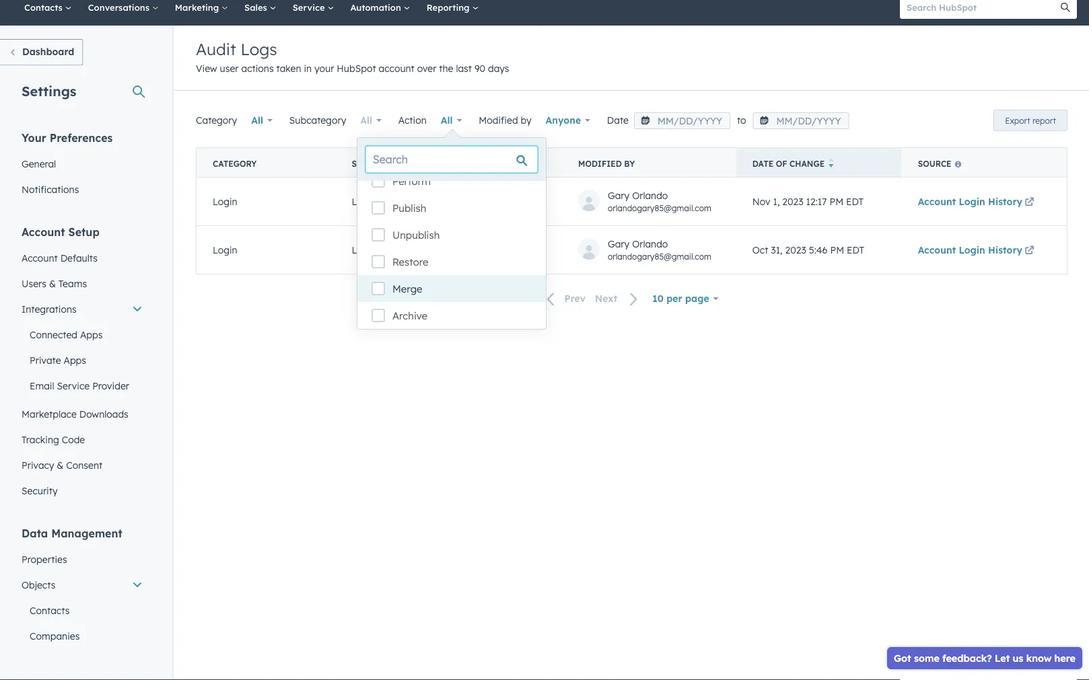 Task type: describe. For each thing, give the bounding box(es) containing it.
0 vertical spatial subcategory
[[289, 114, 346, 126]]

1 vertical spatial category
[[213, 159, 257, 169]]

account for 'account login history' link related to nov 1, 2023 12:17 pm edt
[[918, 196, 956, 208]]

downloads
[[79, 408, 129, 420]]

audit logs view user actions taken in your hubspot account over the last 90 days
[[196, 39, 510, 74]]

per
[[667, 293, 683, 305]]

properties link
[[13, 547, 151, 573]]

account login history link for nov 1, 2023 12:17 pm edt
[[918, 196, 1037, 208]]

report
[[1033, 115, 1057, 126]]

connected apps
[[30, 329, 103, 341]]

12:17
[[807, 196, 827, 208]]

publish
[[393, 202, 427, 215]]

orlando for nov 1, 2023 12:17 pm edt
[[633, 189, 668, 201]]

tracking code
[[22, 434, 85, 446]]

security
[[22, 485, 58, 497]]

tracking code link
[[13, 427, 151, 453]]

date of change
[[753, 159, 825, 169]]

marketplace downloads link
[[13, 402, 151, 427]]

dashboard
[[22, 46, 74, 58]]

all for subcategory
[[361, 114, 372, 126]]

contacts link for companies link
[[13, 598, 151, 624]]

privacy
[[22, 460, 54, 471]]

logs
[[241, 39, 277, 59]]

search image
[[1061, 3, 1071, 12]]

next button
[[591, 290, 647, 308]]

pm for 5:46
[[831, 244, 845, 256]]

the
[[439, 63, 454, 74]]

prev
[[565, 293, 586, 305]]

restore
[[393, 256, 429, 269]]

31,
[[771, 244, 783, 256]]

teams
[[58, 278, 87, 290]]

login succeeded for oct 31, 2023 5:46 pm edt
[[352, 244, 428, 256]]

all button for category
[[243, 107, 281, 134]]

security link
[[13, 478, 151, 504]]

page
[[686, 293, 710, 305]]

date for date
[[607, 114, 629, 126]]

Search HubSpot search field
[[900, 0, 1065, 19]]

view
[[196, 63, 217, 74]]

0 vertical spatial contacts
[[24, 2, 65, 13]]

hubspot
[[337, 63, 376, 74]]

users & teams link
[[13, 271, 151, 297]]

users
[[22, 278, 46, 290]]

change
[[790, 159, 825, 169]]

gary orlando orlandogary85@gmail.com for oct
[[608, 238, 712, 261]]

connected apps link
[[13, 322, 151, 348]]

gary for nov 1, 2023 12:17 pm edt
[[608, 189, 630, 201]]

1 vertical spatial subcategory
[[352, 159, 413, 169]]

next
[[595, 293, 618, 305]]

taken
[[276, 63, 301, 74]]

service inside account setup element
[[57, 380, 90, 392]]

objects button
[[13, 573, 151, 598]]

marketing link
[[167, 0, 236, 26]]

& for privacy
[[57, 460, 64, 471]]

1,
[[773, 196, 780, 208]]

your preferences
[[22, 131, 113, 144]]

anyone
[[546, 114, 581, 126]]

general link
[[13, 151, 151, 177]]

prev button
[[539, 290, 591, 308]]

MM/DD/YYYY text field
[[753, 112, 850, 129]]

data management
[[22, 527, 122, 540]]

email service provider
[[30, 380, 129, 392]]

actions
[[241, 63, 274, 74]]

data
[[22, 527, 48, 540]]

all for category
[[251, 114, 263, 126]]

oct 31, 2023 5:46 pm edt
[[753, 244, 865, 256]]

oct
[[753, 244, 769, 256]]

account setup
[[22, 225, 100, 239]]

0 vertical spatial action
[[399, 114, 427, 126]]

tracking
[[22, 434, 59, 446]]

apps for connected apps
[[80, 329, 103, 341]]

your preferences element
[[13, 130, 151, 202]]

2023 for 12:17
[[783, 196, 804, 208]]

connected
[[30, 329, 77, 341]]

days
[[488, 63, 510, 74]]

marketplace
[[22, 408, 77, 420]]

link opens in a new window image
[[1025, 247, 1035, 256]]

0 horizontal spatial by
[[521, 114, 532, 126]]

private apps
[[30, 355, 86, 366]]

1 horizontal spatial modified
[[578, 159, 622, 169]]

date for date of change
[[753, 159, 774, 169]]

succeeded for nov 1, 2023 12:17 pm edt
[[379, 196, 428, 208]]

email
[[30, 380, 54, 392]]

nov
[[753, 196, 771, 208]]

defaults
[[60, 252, 98, 264]]

your
[[22, 131, 46, 144]]

audit
[[196, 39, 236, 59]]

date of change button
[[737, 148, 902, 177]]

automation
[[350, 2, 404, 13]]

login succeeded for nov 1, 2023 12:17 pm edt
[[352, 196, 428, 208]]

account defaults
[[22, 252, 98, 264]]

your
[[315, 63, 334, 74]]

settings
[[22, 82, 76, 99]]

& for users
[[49, 278, 56, 290]]

consent
[[66, 460, 102, 471]]

1 horizontal spatial action
[[491, 159, 524, 169]]

reporting link
[[419, 0, 487, 26]]

perform
[[393, 175, 431, 188]]

integrations
[[22, 303, 77, 315]]

MM/DD/YYYY text field
[[634, 112, 731, 129]]

anyone button
[[537, 107, 599, 134]]

10
[[653, 293, 664, 305]]

10 per page
[[653, 293, 710, 305]]

unpublish
[[393, 229, 440, 242]]

descending sort. press to sort ascending. image
[[829, 158, 834, 168]]

automation link
[[342, 0, 419, 26]]

notifications
[[22, 184, 79, 195]]



Task type: locate. For each thing, give the bounding box(es) containing it.
1 horizontal spatial modified by
[[578, 159, 635, 169]]

companies link
[[13, 624, 151, 650]]

apps inside private apps link
[[64, 355, 86, 366]]

2 gary from the top
[[608, 238, 630, 250]]

action
[[399, 114, 427, 126], [491, 159, 524, 169]]

search button
[[1055, 0, 1078, 19]]

export report button
[[994, 110, 1068, 131]]

all for action
[[441, 114, 453, 126]]

general
[[22, 158, 56, 170]]

list box containing perform
[[358, 168, 546, 329]]

login
[[213, 196, 237, 208], [352, 196, 377, 208], [959, 196, 986, 208], [213, 244, 237, 256], [352, 244, 377, 256], [959, 244, 986, 256]]

modified by
[[479, 114, 532, 126], [578, 159, 635, 169]]

apps inside connected apps link
[[80, 329, 103, 341]]

succeeded down unpublish on the left of page
[[379, 244, 428, 256]]

private apps link
[[13, 348, 151, 373]]

1 succeeded from the top
[[379, 196, 428, 208]]

0 horizontal spatial all button
[[243, 107, 281, 134]]

1 vertical spatial by
[[625, 159, 635, 169]]

1 account login history link from the top
[[918, 196, 1037, 208]]

orlandogary85@gmail.com for oct
[[608, 251, 712, 261]]

pm for 12:17
[[830, 196, 844, 208]]

link opens in a new window image for nov 1, 2023 12:17 pm edt
[[1025, 198, 1035, 208]]

1 vertical spatial gary
[[608, 238, 630, 250]]

all down actions
[[251, 114, 263, 126]]

& right privacy
[[57, 460, 64, 471]]

all down hubspot at left top
[[361, 114, 372, 126]]

0 vertical spatial pm
[[830, 196, 844, 208]]

0 horizontal spatial date
[[607, 114, 629, 126]]

modified by down days
[[479, 114, 532, 126]]

2 gary orlando orlandogary85@gmail.com from the top
[[608, 238, 712, 261]]

conversations
[[88, 2, 152, 13]]

0 vertical spatial edt
[[847, 196, 864, 208]]

provider
[[92, 380, 129, 392]]

descending sort. press to sort ascending. element
[[829, 158, 834, 170]]

0 vertical spatial by
[[521, 114, 532, 126]]

apps for private apps
[[64, 355, 86, 366]]

contacts up dashboard on the left top
[[24, 2, 65, 13]]

gary for oct 31, 2023 5:46 pm edt
[[608, 238, 630, 250]]

2023 for 5:46
[[786, 244, 807, 256]]

succeeded for oct 31, 2023 5:46 pm edt
[[379, 244, 428, 256]]

account setup element
[[13, 225, 151, 504]]

0 vertical spatial login succeeded
[[352, 196, 428, 208]]

users & teams
[[22, 278, 87, 290]]

edt right 5:46
[[847, 244, 865, 256]]

0 vertical spatial category
[[196, 114, 237, 126]]

1 vertical spatial action
[[491, 159, 524, 169]]

date right 'anyone' "popup button"
[[607, 114, 629, 126]]

1 vertical spatial gary orlando orlandogary85@gmail.com
[[608, 238, 712, 261]]

orlandogary85@gmail.com for nov
[[608, 203, 712, 213]]

account login history link
[[918, 196, 1037, 208], [918, 244, 1037, 256]]

conversations link
[[80, 0, 167, 26]]

merge
[[393, 283, 423, 296]]

succeeded down perform
[[379, 196, 428, 208]]

1 horizontal spatial subcategory
[[352, 159, 413, 169]]

0 vertical spatial modified
[[479, 114, 518, 126]]

2 orlando from the top
[[633, 238, 668, 250]]

1 horizontal spatial all
[[361, 114, 372, 126]]

contacts
[[24, 2, 65, 13], [30, 605, 70, 617]]

0 vertical spatial account login history link
[[918, 196, 1037, 208]]

1 horizontal spatial by
[[625, 159, 635, 169]]

contacts inside data management element
[[30, 605, 70, 617]]

objects
[[22, 580, 55, 591]]

user
[[220, 63, 239, 74]]

date left of
[[753, 159, 774, 169]]

edt for nov 1, 2023 12:17 pm edt
[[847, 196, 864, 208]]

all button for action
[[432, 107, 471, 134]]

&
[[49, 278, 56, 290], [57, 460, 64, 471]]

2 all button from the left
[[352, 107, 391, 134]]

1 all button from the left
[[243, 107, 281, 134]]

1 vertical spatial account login history
[[918, 244, 1023, 256]]

1 vertical spatial orlando
[[633, 238, 668, 250]]

source
[[918, 159, 952, 169]]

Search search field
[[366, 146, 538, 173]]

reporting
[[427, 2, 472, 13]]

modified by down 'anyone' "popup button"
[[578, 159, 635, 169]]

orlando for oct 31, 2023 5:46 pm edt
[[633, 238, 668, 250]]

1 gary orlando orlandogary85@gmail.com from the top
[[608, 189, 712, 213]]

0 vertical spatial succeeded
[[379, 196, 428, 208]]

modified
[[479, 114, 518, 126], [578, 159, 622, 169]]

preferences
[[50, 131, 113, 144]]

2023 right 31,
[[786, 244, 807, 256]]

0 vertical spatial date
[[607, 114, 629, 126]]

apps up email service provider in the left bottom of the page
[[64, 355, 86, 366]]

contacts link for conversations link
[[16, 0, 80, 26]]

account login history link for oct 31, 2023 5:46 pm edt
[[918, 244, 1037, 256]]

service right sales link
[[293, 2, 328, 13]]

list box
[[358, 168, 546, 329]]

0 vertical spatial gary orlando orlandogary85@gmail.com
[[608, 189, 712, 213]]

in
[[304, 63, 312, 74]]

subcategory
[[289, 114, 346, 126], [352, 159, 413, 169]]

account login history down source
[[918, 196, 1023, 208]]

1 vertical spatial edt
[[847, 244, 865, 256]]

login succeeded down perform
[[352, 196, 428, 208]]

1 vertical spatial history
[[989, 244, 1023, 256]]

modified down 'anyone' "popup button"
[[578, 159, 622, 169]]

0 horizontal spatial action
[[399, 114, 427, 126]]

privacy & consent
[[22, 460, 102, 471]]

0 horizontal spatial modified by
[[479, 114, 532, 126]]

1 vertical spatial modified
[[578, 159, 622, 169]]

management
[[51, 527, 122, 540]]

link opens in a new window image for oct 31, 2023 5:46 pm edt
[[1025, 247, 1035, 256]]

dashboard link
[[0, 39, 83, 66]]

pagination navigation
[[539, 290, 647, 308]]

account
[[379, 63, 415, 74]]

marketplace downloads
[[22, 408, 129, 420]]

login succeeded
[[352, 196, 428, 208], [352, 244, 428, 256]]

2 account login history from the top
[[918, 244, 1023, 256]]

0 vertical spatial gary
[[608, 189, 630, 201]]

sales link
[[236, 0, 285, 26]]

companies
[[30, 631, 80, 642]]

data management element
[[13, 526, 151, 681]]

0 vertical spatial contacts link
[[16, 0, 80, 26]]

0 horizontal spatial subcategory
[[289, 114, 346, 126]]

account defaults link
[[13, 245, 151, 271]]

1 vertical spatial &
[[57, 460, 64, 471]]

0 vertical spatial service
[[293, 2, 328, 13]]

gary
[[608, 189, 630, 201], [608, 238, 630, 250]]

3 all from the left
[[441, 114, 453, 126]]

account for account defaults link
[[22, 252, 58, 264]]

pm
[[830, 196, 844, 208], [831, 244, 845, 256]]

all up search search field
[[441, 114, 453, 126]]

account login history left link opens in a new window image
[[918, 244, 1023, 256]]

0 horizontal spatial all
[[251, 114, 263, 126]]

notifications link
[[13, 177, 151, 202]]

1 vertical spatial service
[[57, 380, 90, 392]]

0 vertical spatial history
[[989, 196, 1023, 208]]

archive
[[393, 310, 428, 323]]

setup
[[68, 225, 100, 239]]

history for oct 31, 2023 5:46 pm edt
[[989, 244, 1023, 256]]

1 horizontal spatial service
[[293, 2, 328, 13]]

account login history for nov 1, 2023 12:17 pm edt
[[918, 196, 1023, 208]]

1 vertical spatial login succeeded
[[352, 244, 428, 256]]

code
[[62, 434, 85, 446]]

1 orlando from the top
[[633, 189, 668, 201]]

90
[[475, 63, 486, 74]]

all button for subcategory
[[352, 107, 391, 134]]

2 login succeeded from the top
[[352, 244, 428, 256]]

& right users
[[49, 278, 56, 290]]

2 history from the top
[[989, 244, 1023, 256]]

3 all button from the left
[[432, 107, 471, 134]]

service down private apps link
[[57, 380, 90, 392]]

date inside button
[[753, 159, 774, 169]]

1 vertical spatial orlandogary85@gmail.com
[[608, 251, 712, 261]]

nov 1, 2023 12:17 pm edt
[[753, 196, 864, 208]]

pm right 5:46
[[831, 244, 845, 256]]

account login history for oct 31, 2023 5:46 pm edt
[[918, 244, 1023, 256]]

all button down hubspot at left top
[[352, 107, 391, 134]]

all
[[251, 114, 263, 126], [361, 114, 372, 126], [441, 114, 453, 126]]

5:46
[[809, 244, 828, 256]]

link opens in a new window image
[[1025, 198, 1035, 208], [1025, 198, 1035, 208], [1025, 247, 1035, 256]]

edt
[[847, 196, 864, 208], [847, 244, 865, 256]]

1 horizontal spatial all button
[[352, 107, 391, 134]]

0 vertical spatial modified by
[[479, 114, 532, 126]]

all button up search search field
[[432, 107, 471, 134]]

email service provider link
[[13, 373, 151, 399]]

2 succeeded from the top
[[379, 244, 428, 256]]

1 vertical spatial account login history link
[[918, 244, 1037, 256]]

1 vertical spatial pm
[[831, 244, 845, 256]]

account for account setup element
[[22, 225, 65, 239]]

orlandogary85@gmail.com
[[608, 203, 712, 213], [608, 251, 712, 261]]

export report
[[1006, 115, 1057, 126]]

modified down days
[[479, 114, 518, 126]]

0 vertical spatial apps
[[80, 329, 103, 341]]

properties
[[22, 554, 67, 566]]

2 orlandogary85@gmail.com from the top
[[608, 251, 712, 261]]

1 vertical spatial date
[[753, 159, 774, 169]]

apps down the integrations button
[[80, 329, 103, 341]]

0 horizontal spatial &
[[49, 278, 56, 290]]

account for 'account login history' link related to oct 31, 2023 5:46 pm edt
[[918, 244, 956, 256]]

0 vertical spatial orlandogary85@gmail.com
[[608, 203, 712, 213]]

10 per page button
[[647, 286, 725, 312]]

1 gary from the top
[[608, 189, 630, 201]]

account login history
[[918, 196, 1023, 208], [918, 244, 1023, 256]]

2 all from the left
[[361, 114, 372, 126]]

1 vertical spatial apps
[[64, 355, 86, 366]]

2 horizontal spatial all
[[441, 114, 453, 126]]

1 vertical spatial modified by
[[578, 159, 635, 169]]

contacts link up dashboard on the left top
[[16, 0, 80, 26]]

1 orlandogary85@gmail.com from the top
[[608, 203, 712, 213]]

integrations button
[[13, 297, 151, 322]]

edt right 12:17
[[847, 196, 864, 208]]

history for nov 1, 2023 12:17 pm edt
[[989, 196, 1023, 208]]

2 account login history link from the top
[[918, 244, 1037, 256]]

1 account login history from the top
[[918, 196, 1023, 208]]

1 vertical spatial contacts
[[30, 605, 70, 617]]

0 horizontal spatial modified
[[479, 114, 518, 126]]

edt for oct 31, 2023 5:46 pm edt
[[847, 244, 865, 256]]

1 history from the top
[[989, 196, 1023, 208]]

2023 right 1,
[[783, 196, 804, 208]]

pm right 12:17
[[830, 196, 844, 208]]

2023
[[783, 196, 804, 208], [786, 244, 807, 256]]

last
[[456, 63, 472, 74]]

0 vertical spatial &
[[49, 278, 56, 290]]

0 vertical spatial 2023
[[783, 196, 804, 208]]

1 horizontal spatial &
[[57, 460, 64, 471]]

contacts link
[[16, 0, 80, 26], [13, 598, 151, 624]]

privacy & consent link
[[13, 453, 151, 478]]

1 vertical spatial 2023
[[786, 244, 807, 256]]

1 login succeeded from the top
[[352, 196, 428, 208]]

login succeeded down unpublish on the left of page
[[352, 244, 428, 256]]

1 all from the left
[[251, 114, 263, 126]]

subcategory down your
[[289, 114, 346, 126]]

of
[[776, 159, 788, 169]]

contacts link up companies
[[13, 598, 151, 624]]

0 vertical spatial account login history
[[918, 196, 1023, 208]]

0 vertical spatial orlando
[[633, 189, 668, 201]]

contacts up companies
[[30, 605, 70, 617]]

1 vertical spatial contacts link
[[13, 598, 151, 624]]

all button down actions
[[243, 107, 281, 134]]

1 vertical spatial succeeded
[[379, 244, 428, 256]]

marketing
[[175, 2, 222, 13]]

service link
[[285, 0, 342, 26]]

history
[[989, 196, 1023, 208], [989, 244, 1023, 256]]

2 horizontal spatial all button
[[432, 107, 471, 134]]

gary orlando orlandogary85@gmail.com for nov
[[608, 189, 712, 213]]

to
[[737, 114, 747, 126]]

1 horizontal spatial date
[[753, 159, 774, 169]]

0 horizontal spatial service
[[57, 380, 90, 392]]

subcategory up perform
[[352, 159, 413, 169]]



Task type: vqa. For each thing, say whether or not it's contained in the screenshot.
Sales
yes



